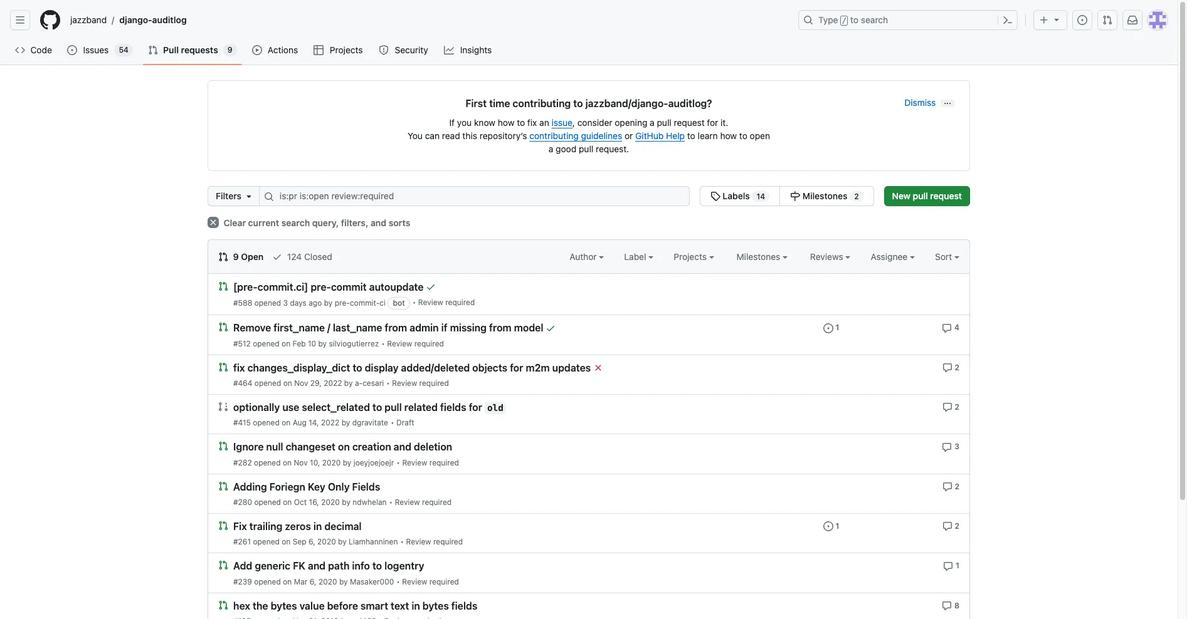 Task type: vqa. For each thing, say whether or not it's contained in the screenshot.


Task type: locate. For each thing, give the bounding box(es) containing it.
• right ndwhelan at the left
[[389, 498, 393, 508]]

14
[[757, 192, 766, 201]]

1 vertical spatial how
[[721, 131, 737, 141]]

from
[[385, 323, 407, 334], [489, 323, 512, 334]]

2 2 link from the top
[[943, 402, 960, 413]]

and inside add generic fk and path info to logentry #239             opened on mar 6, 2020 by masaker000 • review required
[[308, 561, 326, 573]]

8 open pull request element from the top
[[218, 600, 228, 611]]

and down draft link
[[394, 442, 412, 453]]

1 vertical spatial and
[[394, 442, 412, 453]]

1 open pull request element from the top
[[218, 281, 228, 292]]

4 open pull request image from the top
[[218, 561, 228, 571]]

by inside adding foriegn key only fields #280             opened on oct 16, 2020 by ndwhelan • review required
[[342, 498, 351, 508]]

2 open pull request element from the top
[[218, 322, 228, 333]]

milestones inside issue element
[[803, 191, 848, 201]]

for inside the optionally use select_related to pull related fields for old #415             opened on aug 14, 2022 by dgravitate • draft
[[469, 402, 482, 414]]

open pull request image for [pre-commit.ci] pre-commit autoupdate
[[218, 282, 228, 292]]

consider
[[578, 117, 613, 128]]

6 open pull request element from the top
[[218, 521, 228, 531]]

0 horizontal spatial issue opened image
[[67, 45, 77, 55]]

changes_display_dict
[[248, 363, 350, 374]]

to up dgravitate
[[373, 402, 382, 414]]

0 horizontal spatial git pull request image
[[218, 252, 228, 262]]

a down you can read this repository's contributing guidelines or github help
[[549, 144, 554, 154]]

open
[[241, 252, 264, 262]]

[pre-
[[233, 282, 258, 293]]

pull right new
[[913, 191, 928, 201]]

git pull request image left 9 open
[[218, 252, 228, 262]]

open pull request element for [pre-commit.ci] pre-commit autoupdate
[[218, 281, 228, 292]]

0 vertical spatial 6,
[[309, 538, 315, 547]]

open pull request element left hex
[[218, 600, 228, 611]]

from left model
[[489, 323, 512, 334]]

1 vertical spatial issue opened image
[[824, 522, 834, 532]]

1 vertical spatial contributing
[[530, 131, 579, 141]]

opened inside ignore null changeset on creation and deletion #282             opened on nov 10, 2020 by joeyjoejoejr • review required
[[254, 458, 281, 468]]

0 vertical spatial git pull request image
[[1103, 15, 1113, 25]]

open pull request element up draft pull request element
[[218, 362, 228, 372]]

adding foriegn key only fields #280             opened on oct 16, 2020 by ndwhelan • review required
[[233, 482, 452, 508]]

open pull request image left [pre-
[[218, 282, 228, 292]]

in right "text"
[[412, 601, 420, 612]]

review down logentry on the bottom left of the page
[[402, 578, 427, 587]]

pre-
[[311, 282, 331, 293], [335, 299, 350, 308]]

play image
[[252, 45, 262, 55]]

how inside "to learn how to open a good pull request."
[[721, 131, 737, 141]]

milestones right milestone icon at the right of the page
[[803, 191, 848, 201]]

2 open pull request image from the top
[[218, 442, 228, 452]]

git pull request image inside 9 open link
[[218, 252, 228, 262]]

0 horizontal spatial search
[[282, 218, 310, 228]]

0 vertical spatial in
[[314, 522, 322, 533]]

open pull request image left ignore
[[218, 442, 228, 452]]

for left 'old' at the left
[[469, 402, 482, 414]]

3 2 link from the top
[[943, 481, 960, 492]]

issue opened image inside the 1 link
[[824, 522, 834, 532]]

1 horizontal spatial request
[[931, 191, 962, 201]]

• right joeyjoejoejr
[[397, 458, 400, 468]]

review required link for masaker000
[[402, 578, 459, 587]]

open pull request image for ignore null changeset on creation and deletion
[[218, 442, 228, 452]]

1 vertical spatial 2022
[[321, 419, 340, 428]]

0 horizontal spatial for
[[469, 402, 482, 414]]

1 horizontal spatial 3
[[955, 442, 960, 452]]

fix left an
[[528, 117, 537, 128]]

2020 inside add generic fk and path info to logentry #239             opened on mar 6, 2020 by masaker000 • review required
[[319, 578, 337, 587]]

on left oct
[[283, 498, 292, 508]]

opened
[[255, 299, 281, 308], [253, 339, 280, 349], [255, 379, 281, 388], [253, 419, 280, 428], [254, 458, 281, 468], [254, 498, 281, 508], [253, 538, 280, 547], [254, 578, 281, 587]]

review down fix changes_display_dict to display added/deleted objects for m2m updates at bottom
[[392, 379, 417, 388]]

info
[[352, 561, 370, 573]]

• inside the optionally use select_related to pull related fields for old #415             opened on aug 14, 2022 by dgravitate • draft
[[391, 419, 394, 428]]

2 comment image from the top
[[943, 363, 953, 373]]

notifications image
[[1128, 15, 1138, 25]]

contributing down issue link
[[530, 131, 579, 141]]

1 horizontal spatial pre-
[[335, 299, 350, 308]]

open pull request element left adding
[[218, 481, 228, 492]]

ignore null changeset on creation and deletion #282             opened on nov 10, 2020 by joeyjoejoejr • review required
[[233, 442, 459, 468]]

how
[[498, 117, 515, 128], [721, 131, 737, 141]]

issue opened image
[[1078, 15, 1088, 25], [824, 324, 834, 334]]

triangle down image
[[244, 191, 254, 201]]

command palette image
[[1003, 15, 1013, 25]]

required inside fix trailing zeros in decimal #261             opened on sep 6, 2020 by liamhanninen • review required
[[433, 538, 463, 547]]

first_name
[[274, 323, 325, 334]]

review required link down fix changes_display_dict to display added/deleted objects for m2m updates at bottom
[[392, 379, 449, 388]]

dismiss
[[905, 97, 936, 108]]

graph image
[[444, 45, 454, 55]]

#239
[[233, 578, 252, 587]]

projects right "table" icon
[[330, 45, 363, 55]]

smart
[[361, 601, 388, 612]]

2 for fields
[[955, 482, 960, 492]]

3 comment image from the top
[[942, 602, 953, 612]]

#415
[[233, 419, 251, 428]]

0 vertical spatial fields
[[440, 402, 467, 414]]

comment image inside 4 link
[[942, 324, 953, 334]]

fix changes_display_dict to display added/deleted objects for m2m updates link
[[233, 363, 591, 374]]

1 open pull request image from the top
[[218, 362, 228, 372]]

pull down contributing guidelines 'link'
[[579, 144, 594, 154]]

value
[[300, 601, 325, 612]]

comment image
[[943, 403, 953, 413], [943, 443, 953, 453], [943, 482, 953, 492], [943, 522, 953, 532], [944, 562, 954, 572]]

1 horizontal spatial milestones
[[803, 191, 848, 201]]

2022 down select_related
[[321, 419, 340, 428]]

0 horizontal spatial issue opened image
[[824, 324, 834, 334]]

1 vertical spatial fix
[[233, 363, 245, 374]]

0 horizontal spatial request
[[674, 117, 705, 128]]

bot
[[393, 299, 405, 308]]

1 horizontal spatial issue opened image
[[824, 522, 834, 532]]

0 vertical spatial pre-
[[311, 282, 331, 293]]

2 horizontal spatial /
[[842, 16, 847, 25]]

opened down commit.ci]
[[255, 299, 281, 308]]

0 vertical spatial search
[[861, 14, 889, 25]]

new pull request
[[893, 191, 962, 201]]

0 vertical spatial issue opened image
[[1078, 15, 1088, 25]]

...
[[944, 97, 952, 106]]

2020 inside adding foriegn key only fields #280             opened on oct 16, 2020 by ndwhelan • review required
[[321, 498, 340, 508]]

•
[[413, 298, 416, 308], [382, 339, 385, 349], [387, 379, 390, 388], [391, 419, 394, 428], [397, 458, 400, 468], [389, 498, 393, 508], [401, 538, 404, 547], [397, 578, 400, 587]]

hex the bytes value before smart text in bytes fields link
[[233, 601, 478, 612]]

2 for pull
[[955, 403, 960, 412]]

milestones inside popup button
[[737, 252, 783, 262]]

open pull request element for add generic fk and path info to logentry
[[218, 560, 228, 571]]

9
[[228, 45, 233, 55], [233, 252, 239, 262]]

security
[[395, 45, 428, 55]]

how down it. on the right top
[[721, 131, 737, 141]]

list containing jazzband
[[65, 10, 791, 30]]

open pull request element for fix changes_display_dict to display added/deleted objects for m2m updates
[[218, 362, 228, 372]]

0 vertical spatial 9
[[228, 45, 233, 55]]

issue
[[552, 117, 573, 128]]

to right type
[[851, 14, 859, 25]]

or
[[625, 131, 633, 141]]

and left sorts
[[371, 218, 387, 228]]

0 vertical spatial and
[[371, 218, 387, 228]]

bytes right "text"
[[423, 601, 449, 612]]

request.
[[596, 144, 629, 154]]

review inside add generic fk and path info to logentry #239             opened on mar 6, 2020 by masaker000 • review required
[[402, 578, 427, 587]]

pull inside the optionally use select_related to pull related fields for old #415             opened on aug 14, 2022 by dgravitate • draft
[[385, 402, 402, 414]]

adding
[[233, 482, 267, 493]]

open pull request image
[[218, 362, 228, 372], [218, 442, 228, 452], [218, 482, 228, 492], [218, 601, 228, 611]]

nov left '29,'
[[294, 379, 308, 388]]

2 link for pull
[[943, 402, 960, 413]]

required inside ignore null changeset on creation and deletion #282             opened on nov 10, 2020 by joeyjoejoejr • review required
[[430, 458, 459, 468]]

add generic fk and path info to logentry link
[[233, 561, 424, 573]]

and right fk
[[308, 561, 326, 573]]

4 open pull request image from the top
[[218, 601, 228, 611]]

to up masaker000 link
[[373, 561, 382, 573]]

search right type
[[861, 14, 889, 25]]

to left open
[[740, 131, 748, 141]]

bytes right the
[[271, 601, 297, 612]]

open pull request element left [pre-
[[218, 281, 228, 292]]

11 / 11 checks ok image
[[426, 283, 436, 293]]

1 horizontal spatial projects
[[674, 252, 710, 262]]

by down ignore null changeset on creation and deletion link
[[343, 458, 352, 468]]

open pull request image left adding
[[218, 482, 228, 492]]

4
[[955, 323, 960, 333]]

1 vertical spatial 9
[[233, 252, 239, 262]]

to inside add generic fk and path info to logentry #239             opened on mar 6, 2020 by masaker000 • review required
[[373, 561, 382, 573]]

1 vertical spatial git pull request image
[[218, 252, 228, 262]]

2 horizontal spatial for
[[707, 117, 719, 128]]

a up github
[[650, 117, 655, 128]]

1 horizontal spatial git pull request image
[[1103, 15, 1113, 25]]

0 horizontal spatial a
[[549, 144, 554, 154]]

2 link
[[943, 362, 960, 373], [943, 402, 960, 413], [943, 481, 960, 492], [943, 521, 960, 532]]

2 horizontal spatial and
[[394, 442, 412, 453]]

opened down adding
[[254, 498, 281, 508]]

0 vertical spatial issue opened image
[[67, 45, 77, 55]]

filters
[[216, 191, 242, 201]]

1 horizontal spatial /
[[328, 323, 331, 334]]

on
[[282, 339, 291, 349], [283, 379, 292, 388], [282, 419, 291, 428], [338, 442, 350, 453], [283, 458, 292, 468], [283, 498, 292, 508], [282, 538, 291, 547], [283, 578, 292, 587]]

a-cesari link
[[355, 379, 384, 388]]

on down null on the bottom of page
[[283, 458, 292, 468]]

0 vertical spatial projects
[[330, 45, 363, 55]]

for left it. on the right top
[[707, 117, 719, 128]]

0 horizontal spatial in
[[314, 522, 322, 533]]

on inside add generic fk and path info to logentry #239             opened on mar 6, 2020 by masaker000 • review required
[[283, 578, 292, 587]]

to up ,
[[574, 98, 583, 109]]

9 left open
[[233, 252, 239, 262]]

open pull request image for adding foriegn key only fields
[[218, 482, 228, 492]]

sorts
[[389, 218, 411, 228]]

• inside adding foriegn key only fields #280             opened on oct 16, 2020 by ndwhelan • review required
[[389, 498, 393, 508]]

fields
[[352, 482, 380, 493]]

nov left the 10,
[[294, 458, 308, 468]]

0 vertical spatial fix
[[528, 117, 537, 128]]

9 left play icon
[[228, 45, 233, 55]]

/ for jazzband
[[112, 15, 114, 25]]

open pull request image left hex
[[218, 601, 228, 611]]

the
[[253, 601, 268, 612]]

in inside fix trailing zeros in decimal #261             opened on sep 6, 2020 by liamhanninen • review required
[[314, 522, 322, 533]]

to inside the optionally use select_related to pull related fields for old #415             opened on aug 14, 2022 by dgravitate • draft
[[373, 402, 382, 414]]

projects right the label popup button at the right
[[674, 252, 710, 262]]

review required link right ndwhelan link
[[395, 498, 452, 508]]

2020 right the 10,
[[322, 458, 341, 468]]

0 vertical spatial comment image
[[942, 324, 953, 334]]

open pull request image
[[218, 282, 228, 292], [218, 323, 228, 333], [218, 521, 228, 531], [218, 561, 228, 571]]

cesari
[[363, 379, 384, 388]]

milestones for milestones
[[737, 252, 783, 262]]

0 horizontal spatial milestones
[[737, 252, 783, 262]]

comment image inside 3 link
[[943, 443, 953, 453]]

1 horizontal spatial and
[[371, 218, 387, 228]]

insights
[[460, 45, 492, 55]]

1 link for remove first_name / last_name from admin if missing from model
[[824, 322, 840, 334]]

/ inside type / to search
[[842, 16, 847, 25]]

/ right type
[[842, 16, 847, 25]]

comment image inside 2 link
[[943, 363, 953, 373]]

#464
[[233, 379, 253, 388]]

2022 inside the optionally use select_related to pull related fields for old #415             opened on aug 14, 2022 by dgravitate • draft
[[321, 419, 340, 428]]

comment image left 8
[[942, 602, 953, 612]]

2020 inside fix trailing zeros in decimal #261             opened on sep 6, 2020 by liamhanninen • review required
[[318, 538, 336, 547]]

review required link for pre-commit-ci
[[418, 298, 475, 308]]

nov inside ignore null changeset on creation and deletion #282             opened on nov 10, 2020 by joeyjoejoejr • review required
[[294, 458, 308, 468]]

open pull request element for ignore null changeset on creation and deletion
[[218, 441, 228, 452]]

/ left django-
[[112, 15, 114, 25]]

open pull request element for remove first_name / last_name from admin if missing from model
[[218, 322, 228, 333]]

on left mar
[[283, 578, 292, 587]]

0 horizontal spatial 3
[[283, 299, 288, 308]]

in right zeros
[[314, 522, 322, 533]]

by down the decimal
[[338, 538, 347, 547]]

projects button
[[674, 250, 715, 264]]

#280
[[233, 498, 252, 508]]

draft link
[[397, 419, 414, 428]]

code
[[30, 45, 52, 55]]

,
[[573, 117, 575, 128]]

on left aug
[[282, 419, 291, 428]]

1 vertical spatial 1
[[836, 522, 840, 531]]

pre- up ago
[[311, 282, 331, 293]]

1 vertical spatial 1 link
[[824, 521, 840, 532]]

to learn how to open a good pull request.
[[549, 131, 771, 154]]

2 vertical spatial for
[[469, 402, 482, 414]]

0 vertical spatial 1
[[836, 323, 840, 333]]

0 vertical spatial milestones
[[803, 191, 848, 201]]

issue element
[[700, 186, 874, 206]]

2 vertical spatial comment image
[[942, 602, 953, 612]]

in
[[314, 522, 322, 533], [412, 601, 420, 612]]

2 bytes from the left
[[423, 601, 449, 612]]

time
[[489, 98, 510, 109]]

#588
[[233, 299, 252, 308]]

request right new
[[931, 191, 962, 201]]

1 horizontal spatial for
[[510, 363, 524, 374]]

clear current search query, filters, and sorts
[[221, 218, 411, 228]]

open pull request image for fix changes_display_dict to display added/deleted objects for m2m updates
[[218, 362, 228, 372]]

open pull request image left "add"
[[218, 561, 228, 571]]

/ up #512             opened on feb 10 by silviogutierrez • review required
[[328, 323, 331, 334]]

add generic fk and path info to logentry #239             opened on mar 6, 2020 by masaker000 • review required
[[233, 561, 459, 587]]

2020 inside ignore null changeset on creation and deletion #282             opened on nov 10, 2020 by joeyjoejoejr • review required
[[322, 458, 341, 468]]

comment image left 4
[[942, 324, 953, 334]]

0 vertical spatial how
[[498, 117, 515, 128]]

issue opened image
[[67, 45, 77, 55], [824, 522, 834, 532]]

0 vertical spatial request
[[674, 117, 705, 128]]

and for filters,
[[371, 218, 387, 228]]

pre- down commit
[[335, 299, 350, 308]]

1 horizontal spatial how
[[721, 131, 737, 141]]

1 vertical spatial search
[[282, 218, 310, 228]]

fix trailing zeros in decimal #261             opened on sep 6, 2020 by liamhanninen • review required
[[233, 522, 463, 547]]

3 open pull request element from the top
[[218, 362, 228, 372]]

6, inside add generic fk and path info to logentry #239             opened on mar 6, 2020 by masaker000 • review required
[[310, 578, 317, 587]]

1 horizontal spatial a
[[650, 117, 655, 128]]

1 vertical spatial issue opened image
[[824, 324, 834, 334]]

you
[[457, 117, 472, 128]]

124 closed
[[285, 252, 332, 262]]

0 vertical spatial nov
[[294, 379, 308, 388]]

by down path
[[339, 578, 348, 587]]

git pull request image
[[1103, 15, 1113, 25], [218, 252, 228, 262]]

review required link for joeyjoejoejr
[[402, 458, 459, 468]]

feb
[[293, 339, 306, 349]]

sort button
[[936, 250, 960, 264]]

#464             opened on nov 29, 2022 by a-cesari • review required
[[233, 379, 449, 388]]

opened inside add generic fk and path info to logentry #239             opened on mar 6, 2020 by masaker000 • review required
[[254, 578, 281, 587]]

and for creation
[[394, 442, 412, 453]]

labels
[[723, 191, 750, 201]]

open pull request element left ignore
[[218, 441, 228, 452]]

and inside ignore null changeset on creation and deletion #282             opened on nov 10, 2020 by joeyjoejoejr • review required
[[394, 442, 412, 453]]

6, right mar
[[310, 578, 317, 587]]

by right ago
[[324, 299, 333, 308]]

1 comment image from the top
[[942, 324, 953, 334]]

9 for 9 open
[[233, 252, 239, 262]]

review right ndwhelan at the left
[[395, 498, 420, 508]]

6, right sep at left bottom
[[309, 538, 315, 547]]

1 horizontal spatial from
[[489, 323, 512, 334]]

request up help
[[674, 117, 705, 128]]

0 horizontal spatial from
[[385, 323, 407, 334]]

1 horizontal spatial bytes
[[423, 601, 449, 612]]

2020 down the decimal
[[318, 538, 336, 547]]

0 vertical spatial 3
[[283, 299, 288, 308]]

#588             opened 3 days ago by pre-commit-ci
[[233, 299, 386, 308]]

7 open pull request element from the top
[[218, 560, 228, 571]]

filters button
[[208, 186, 260, 206]]

comment image for remove first_name / last_name from admin if missing from model
[[942, 324, 953, 334]]

3 open pull request image from the top
[[218, 482, 228, 492]]

1 vertical spatial comment image
[[943, 363, 953, 373]]

open pull request image left remove
[[218, 323, 228, 333]]

to up repository's
[[517, 117, 525, 128]]

comment image down 4 link
[[943, 363, 953, 373]]

1 vertical spatial 6,
[[310, 578, 317, 587]]

6,
[[309, 538, 315, 547], [310, 578, 317, 587]]

pull inside "to learn how to open a good pull request."
[[579, 144, 594, 154]]

• inside add generic fk and path info to logentry #239             opened on mar 6, 2020 by masaker000 • review required
[[397, 578, 400, 587]]

1 vertical spatial nov
[[294, 458, 308, 468]]

1 horizontal spatial 9
[[233, 252, 239, 262]]

review required link for a-cesari
[[392, 379, 449, 388]]

requests
[[181, 45, 218, 55]]

4 open pull request element from the top
[[218, 441, 228, 452]]

foriegn
[[270, 482, 306, 493]]

decimal
[[325, 522, 362, 533]]

0 vertical spatial 1 link
[[824, 322, 840, 334]]

open pull request image left fix
[[218, 521, 228, 531]]

8 / 8 checks ok image
[[546, 324, 556, 334]]

open pull request element left remove
[[218, 322, 228, 333]]

0 horizontal spatial and
[[308, 561, 326, 573]]

opened inside adding foriegn key only fields #280             opened on oct 16, 2020 by ndwhelan • review required
[[254, 498, 281, 508]]

fix trailing zeros in decimal link
[[233, 522, 362, 533]]

4 2 link from the top
[[943, 521, 960, 532]]

review required link down logentry on the bottom left of the page
[[402, 578, 459, 587]]

opened inside the optionally use select_related to pull related fields for old #415             opened on aug 14, 2022 by dgravitate • draft
[[253, 419, 280, 428]]

reviews button
[[811, 250, 851, 264]]

3 open pull request image from the top
[[218, 521, 228, 531]]

pre-commit-ci link
[[335, 299, 386, 308]]

comment image
[[942, 324, 953, 334], [943, 363, 953, 373], [942, 602, 953, 612]]

0 vertical spatial contributing
[[513, 98, 571, 109]]

1 vertical spatial milestones
[[737, 252, 783, 262]]

2020 down the add generic fk and path info to logentry link
[[319, 578, 337, 587]]

2 open pull request image from the top
[[218, 323, 228, 333]]

1 vertical spatial 3
[[955, 442, 960, 452]]

1 horizontal spatial search
[[861, 14, 889, 25]]

by down select_related
[[342, 419, 350, 428]]

2020 right 16, on the left
[[321, 498, 340, 508]]

search image
[[264, 192, 274, 202]]

0 vertical spatial for
[[707, 117, 719, 128]]

2 vertical spatial and
[[308, 561, 326, 573]]

2022 right '29,'
[[324, 379, 342, 388]]

m2m
[[526, 363, 550, 374]]

review required link for ndwhelan
[[395, 498, 452, 508]]

1 vertical spatial projects
[[674, 252, 710, 262]]

first time contributing to jazzband/django-auditlog?
[[466, 98, 713, 109]]

on inside fix trailing zeros in decimal #261             opened on sep 6, 2020 by liamhanninen • review required
[[282, 538, 291, 547]]

you can read this repository's contributing guidelines or github help
[[408, 131, 685, 141]]

milestones down "14"
[[737, 252, 783, 262]]

github help link
[[636, 131, 685, 141]]

list
[[65, 10, 791, 30]]

1 vertical spatial a
[[549, 144, 554, 154]]

• up logentry on the bottom left of the page
[[401, 538, 404, 547]]

1 vertical spatial in
[[412, 601, 420, 612]]

comment image for fix trailing zeros in decimal
[[943, 522, 953, 532]]

new pull request link
[[884, 186, 971, 206]]

1 for fix trailing zeros in decimal
[[836, 522, 840, 531]]

sort
[[936, 252, 953, 262]]

1 vertical spatial pre-
[[335, 299, 350, 308]]

review inside adding foriegn key only fields #280             opened on oct 16, 2020 by ndwhelan • review required
[[395, 498, 420, 508]]

open pull request element
[[218, 281, 228, 292], [218, 322, 228, 333], [218, 362, 228, 372], [218, 441, 228, 452], [218, 481, 228, 492], [218, 521, 228, 531], [218, 560, 228, 571], [218, 600, 228, 611]]

None search field
[[208, 186, 874, 206]]

shield image
[[379, 45, 389, 55]]

9 open
[[231, 252, 264, 262]]

1 vertical spatial request
[[931, 191, 962, 201]]

review down remove first_name / last_name from admin if missing from model link
[[387, 339, 412, 349]]

0 horizontal spatial bytes
[[271, 601, 297, 612]]

how up repository's
[[498, 117, 515, 128]]

0 vertical spatial a
[[650, 117, 655, 128]]

milestones for milestones 2
[[803, 191, 848, 201]]

0 horizontal spatial 9
[[228, 45, 233, 55]]

review required link down 11 / 11 checks ok icon
[[418, 298, 475, 308]]

/ inside jazzband / django-auditlog
[[112, 15, 114, 25]]

by inside fix trailing zeros in decimal #261             opened on sep 6, 2020 by liamhanninen • review required
[[338, 538, 347, 547]]

1 open pull request image from the top
[[218, 282, 228, 292]]

0 horizontal spatial /
[[112, 15, 114, 25]]

1 horizontal spatial fix
[[528, 117, 537, 128]]

git pull request image left notifications icon on the top right
[[1103, 15, 1113, 25]]

review required link up logentry on the bottom left of the page
[[406, 538, 463, 547]]

fields
[[440, 402, 467, 414], [452, 601, 478, 612]]

• left draft
[[391, 419, 394, 428]]

opened down generic
[[254, 578, 281, 587]]

8
[[955, 601, 960, 611]]

Issues search field
[[259, 186, 690, 206]]

5 open pull request element from the top
[[218, 481, 228, 492]]



Task type: describe. For each thing, give the bounding box(es) containing it.
type
[[819, 14, 839, 25]]

label button
[[625, 250, 654, 264]]

open pull request image for hex the bytes value before smart text in bytes fields
[[218, 601, 228, 611]]

this
[[463, 131, 477, 141]]

text
[[391, 601, 409, 612]]

1 link for fix trailing zeros in decimal
[[824, 521, 840, 532]]

• inside ignore null changeset on creation and deletion #282             opened on nov 10, 2020 by joeyjoejoejr • review required
[[397, 458, 400, 468]]

milestones button
[[737, 250, 788, 264]]

• right the cesari
[[387, 379, 390, 388]]

by inside add generic fk and path info to logentry #239             opened on mar 6, 2020 by masaker000 • review required
[[339, 578, 348, 587]]

masaker000
[[350, 578, 394, 587]]

old
[[487, 404, 504, 414]]

optionally use select_related to pull related fields for old #415             opened on aug 14, 2022 by dgravitate • draft
[[233, 402, 504, 428]]

4 link
[[942, 322, 960, 334]]

opened down remove
[[253, 339, 280, 349]]

open pull request image for add generic fk and path info to logentry
[[218, 561, 228, 571]]

ago
[[309, 299, 322, 308]]

by inside ignore null changeset on creation and deletion #282             opened on nov 10, 2020 by joeyjoejoejr • review required
[[343, 458, 352, 468]]

to right help
[[688, 131, 696, 141]]

1 2 link from the top
[[943, 362, 960, 373]]

2 vertical spatial 1
[[956, 562, 960, 571]]

good
[[556, 144, 577, 154]]

ci
[[380, 299, 386, 308]]

open pull request image for fix trailing zeros in decimal
[[218, 521, 228, 531]]

comment image for add generic fk and path info to logentry
[[944, 562, 954, 572]]

1 / 6 checks ok image
[[594, 363, 604, 373]]

milestone image
[[791, 191, 801, 201]]

you
[[408, 131, 423, 141]]

[pre-commit.ci] pre-commit autoupdate
[[233, 282, 424, 293]]

1 from from the left
[[385, 323, 407, 334]]

0 vertical spatial 2022
[[324, 379, 342, 388]]

2 link for fields
[[943, 481, 960, 492]]

2 link for decimal
[[943, 521, 960, 532]]

issue opened image for issues
[[67, 45, 77, 55]]

label
[[625, 252, 649, 262]]

dismiss ...
[[905, 97, 952, 108]]

deletion
[[414, 442, 453, 453]]

table image
[[314, 45, 324, 55]]

issue opened image inside the 1 link
[[824, 324, 834, 334]]

reviews
[[811, 252, 846, 262]]

review inside fix trailing zeros in decimal #261             opened on sep 6, 2020 by liamhanninen • review required
[[406, 538, 431, 547]]

code link
[[10, 41, 57, 60]]

zeros
[[285, 522, 311, 533]]

fk
[[293, 561, 306, 573]]

2 inside milestones 2
[[855, 192, 859, 201]]

milestones 2
[[801, 191, 859, 201]]

x image
[[208, 217, 219, 228]]

1 for remove first_name / last_name from admin if missing from model
[[836, 323, 840, 333]]

remove first_name / last_name from admin if missing from model
[[233, 323, 544, 334]]

select_related
[[302, 402, 370, 414]]

autoupdate
[[369, 282, 424, 293]]

on left feb
[[282, 339, 291, 349]]

comment image for ignore null changeset on creation and deletion
[[943, 443, 953, 453]]

if
[[441, 323, 448, 334]]

to up a-
[[353, 363, 362, 374]]

open pull request element for adding foriegn key only fields
[[218, 481, 228, 492]]

6, inside fix trailing zeros in decimal #261             opened on sep 6, 2020 by liamhanninen • review required
[[309, 538, 315, 547]]

by right 10
[[318, 339, 327, 349]]

comment image inside 8 link
[[942, 602, 953, 612]]

1 vertical spatial fields
[[452, 601, 478, 612]]

required inside adding foriegn key only fields #280             opened on oct 16, 2020 by ndwhelan • review required
[[422, 498, 452, 508]]

2 from from the left
[[489, 323, 512, 334]]

generic
[[255, 561, 291, 573]]

review required link for liamhanninen
[[406, 538, 463, 547]]

it.
[[721, 117, 729, 128]]

draft pull request element
[[218, 402, 228, 412]]

by inside the optionally use select_related to pull related fields for old #415             opened on aug 14, 2022 by dgravitate • draft
[[342, 419, 350, 428]]

ndwhelan link
[[353, 498, 387, 508]]

a inside "to learn how to open a good pull request."
[[549, 144, 554, 154]]

1 horizontal spatial issue opened image
[[1078, 15, 1088, 25]]

14,
[[309, 419, 319, 428]]

by left a-
[[344, 379, 353, 388]]

guidelines
[[581, 131, 623, 141]]

comment image for fix changes_display_dict to display added/deleted objects for m2m updates
[[943, 363, 953, 373]]

tag image
[[711, 191, 721, 201]]

2 for decimal
[[955, 522, 960, 531]]

if
[[450, 117, 455, 128]]

author button
[[570, 250, 604, 264]]

/ for type
[[842, 16, 847, 25]]

last_name
[[333, 323, 382, 334]]

review inside ignore null changeset on creation and deletion #282             opened on nov 10, 2020 by joeyjoejoejr • review required
[[402, 458, 428, 468]]

none search field containing filters
[[208, 186, 874, 206]]

triangle down image
[[1052, 14, 1062, 24]]

issue opened image for 1
[[824, 522, 834, 532]]

comment image for adding foriegn key only fields
[[943, 482, 953, 492]]

current
[[248, 218, 279, 228]]

on left creation
[[338, 442, 350, 453]]

1 horizontal spatial in
[[412, 601, 420, 612]]

on inside adding foriegn key only fields #280             opened on oct 16, 2020 by ndwhelan • review required
[[283, 498, 292, 508]]

objects
[[473, 363, 508, 374]]

hex the bytes value before smart text in bytes fields
[[233, 601, 478, 612]]

review required link for silviogutierrez
[[387, 339, 444, 349]]

pull up github help link
[[657, 117, 672, 128]]

9 open link
[[218, 250, 264, 264]]

an
[[540, 117, 549, 128]]

draft
[[397, 419, 414, 428]]

• down remove first_name / last_name from admin if missing from model
[[382, 339, 385, 349]]

learn
[[698, 131, 718, 141]]

add
[[233, 561, 252, 573]]

code image
[[15, 45, 25, 55]]

opening
[[615, 117, 648, 128]]

joeyjoejoejr link
[[354, 458, 394, 468]]

know
[[474, 117, 496, 128]]

projects inside popup button
[[674, 252, 710, 262]]

homepage image
[[40, 10, 60, 30]]

days
[[290, 299, 307, 308]]

1 bytes from the left
[[271, 601, 297, 612]]

pull requests
[[163, 45, 218, 55]]

opened inside fix trailing zeros in decimal #261             opened on sep 6, 2020 by liamhanninen • review required
[[253, 538, 280, 547]]

fix
[[233, 522, 247, 533]]

10
[[308, 339, 316, 349]]

#512
[[233, 339, 251, 349]]

required inside add generic fk and path info to logentry #239             opened on mar 6, 2020 by masaker000 • review required
[[430, 578, 459, 587]]

pull
[[163, 45, 179, 55]]

insights link
[[439, 41, 498, 60]]

related
[[405, 402, 438, 414]]

logentry
[[385, 561, 424, 573]]

comment image for optionally use select_related to pull related fields for
[[943, 403, 953, 413]]

jazzband / django-auditlog
[[70, 14, 187, 25]]

draft pull request image
[[218, 402, 228, 412]]

open pull request element for hex the bytes value before smart text in bytes fields
[[218, 600, 228, 611]]

check image
[[272, 252, 282, 262]]

ignore null changeset on creation and deletion link
[[233, 442, 453, 453]]

0 horizontal spatial pre-
[[311, 282, 331, 293]]

124 closed link
[[272, 250, 332, 264]]

9 for 9
[[228, 45, 233, 55]]

1 vertical spatial for
[[510, 363, 524, 374]]

model
[[514, 323, 544, 334]]

open pull request image for remove first_name / last_name from admin if missing from model
[[218, 323, 228, 333]]

assignee
[[871, 252, 910, 262]]

fields inside the optionally use select_related to pull related fields for old #415             opened on aug 14, 2022 by dgravitate • draft
[[440, 402, 467, 414]]

• inside fix trailing zeros in decimal #261             opened on sep 6, 2020 by liamhanninen • review required
[[401, 538, 404, 547]]

• right bot
[[413, 298, 416, 308]]

on inside the optionally use select_related to pull related fields for old #415             opened on aug 14, 2022 by dgravitate • draft
[[282, 419, 291, 428]]

help
[[666, 131, 685, 141]]

projects link
[[309, 41, 369, 60]]

git pull request image
[[148, 45, 158, 55]]

open pull request element for fix trailing zeros in decimal
[[218, 521, 228, 531]]

oct
[[294, 498, 307, 508]]

0 horizontal spatial projects
[[330, 45, 363, 55]]

0 horizontal spatial fix
[[233, 363, 245, 374]]

fix changes_display_dict to display added/deleted objects for m2m updates
[[233, 363, 591, 374]]

liamhanninen
[[349, 538, 398, 547]]

path
[[328, 561, 350, 573]]

0 horizontal spatial how
[[498, 117, 515, 128]]

opened right #464
[[255, 379, 281, 388]]

on down changes_display_dict
[[283, 379, 292, 388]]

auditlog
[[152, 14, 187, 25]]

first
[[466, 98, 487, 109]]

jazzband link
[[65, 10, 112, 30]]

new
[[893, 191, 911, 201]]

commit.ci]
[[258, 282, 308, 293]]

creation
[[352, 442, 391, 453]]

optionally
[[233, 402, 280, 414]]

auditlog?
[[669, 98, 713, 109]]

review down 11 / 11 checks ok icon
[[418, 298, 443, 308]]

django-auditlog link
[[114, 10, 192, 30]]

labels 14
[[721, 191, 766, 201]]

2 vertical spatial 1 link
[[944, 560, 960, 572]]

jazzband/django-
[[586, 98, 669, 109]]

Search all issues text field
[[259, 186, 690, 206]]

adding foriegn key only fields link
[[233, 482, 380, 493]]

actions
[[268, 45, 298, 55]]

54
[[119, 45, 129, 55]]

plus image
[[1040, 15, 1050, 25]]



